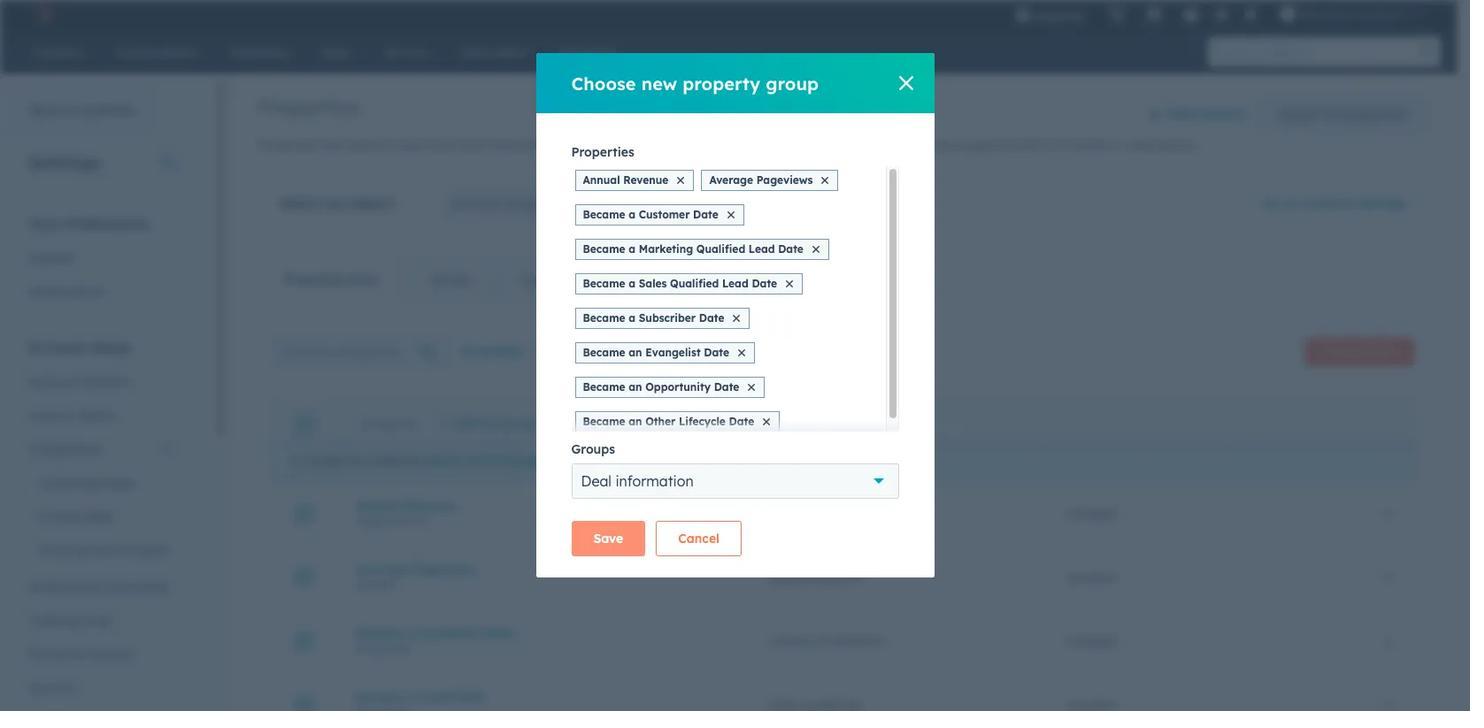 Task type: locate. For each thing, give the bounding box(es) containing it.
users inside tab panel
[[681, 416, 715, 432]]

1 0 from the top
[[1385, 506, 1392, 522]]

0 horizontal spatial groups
[[429, 272, 471, 288]]

connected apps link
[[18, 466, 185, 500]]

1 vertical spatial sales
[[768, 570, 799, 585]]

0 vertical spatial sales
[[639, 277, 667, 290]]

properties (171)
[[283, 272, 379, 288]]

contact
[[838, 137, 882, 153]]

group up the select all 171 properties. button
[[499, 416, 536, 432]]

close image for became an evangelist date
[[738, 350, 745, 357]]

10 for 10 properties selected. select all 171 properties.
[[291, 453, 304, 469]]

1 vertical spatial 10
[[291, 453, 304, 469]]

1 vertical spatial apps
[[84, 509, 113, 525]]

1 horizontal spatial group
[[766, 72, 819, 94]]

date down became a marketing qualified lead date
[[752, 277, 777, 290]]

teams inside account setup element
[[77, 408, 114, 424]]

& inside tab panel
[[719, 416, 728, 432]]

qualified up the became a sales qualified lead date at top
[[696, 243, 745, 256]]

properties for contact properties
[[506, 195, 574, 212]]

groups inside choose new property group dialog
[[571, 442, 615, 458]]

became a customer date date picker
[[355, 625, 514, 655]]

select down 'add'
[[426, 453, 463, 469]]

choose new property group dialog
[[536, 53, 934, 578]]

cancel
[[678, 531, 719, 547]]

records
[[629, 137, 673, 153]]

2
[[1401, 7, 1407, 21]]

contact down store
[[449, 195, 502, 212]]

selected.
[[371, 453, 422, 469]]

1 horizontal spatial revenue
[[623, 173, 669, 187]]

properties up are
[[258, 94, 360, 120]]

properties left are
[[258, 137, 317, 153]]

account for account setup
[[28, 339, 86, 357]]

to right 'add'
[[483, 416, 495, 432]]

to inside tab panel
[[483, 416, 495, 432]]

connected apps
[[39, 475, 135, 491]]

1 horizontal spatial property
[[1356, 345, 1399, 358]]

2 hubspot from the top
[[1066, 570, 1118, 585]]

1 horizontal spatial select
[[426, 453, 463, 469]]

or
[[1109, 137, 1121, 153]]

close image up the 'might'
[[899, 76, 913, 90]]

1 vertical spatial pageviews
[[410, 562, 476, 577]]

private
[[39, 509, 80, 525]]

account up account defaults at the left bottom of the page
[[28, 339, 86, 357]]

contact properties
[[449, 195, 574, 212]]

10 properties selected. select all 171 properties.
[[291, 453, 577, 469]]

average inside average pageviews number
[[355, 562, 406, 577]]

information up sales properties
[[818, 506, 887, 522]]

all left "171" on the left bottom of the page
[[467, 453, 482, 469]]

groups up all groups
[[429, 272, 471, 288]]

settings
[[1358, 196, 1406, 212]]

0 horizontal spatial teams
[[77, 408, 114, 424]]

menu
[[1003, 0, 1436, 28]]

field
[[578, 343, 605, 359]]

email service provider link
[[18, 534, 185, 567]]

contact information
[[768, 506, 887, 522], [768, 633, 887, 649]]

1 vertical spatial select
[[426, 453, 463, 469]]

apps down integrations button
[[105, 475, 135, 491]]

service
[[75, 543, 118, 558]]

a down 'annual revenue'
[[629, 208, 636, 221]]

upgrade image
[[1015, 8, 1031, 24]]

a for became a sales qualified lead date
[[629, 277, 636, 290]]

privacy & consent
[[28, 647, 135, 663]]

close image down example,
[[822, 177, 829, 184]]

security link
[[18, 672, 185, 705]]

1 horizontal spatial sales
[[768, 570, 799, 585]]

search image
[[1420, 46, 1432, 58]]

0 horizontal spatial annual
[[355, 498, 399, 514]]

apps inside connected apps link
[[105, 475, 135, 491]]

3 hubspot from the top
[[1066, 633, 1118, 649]]

properties left (0)
[[576, 272, 636, 288]]

0 vertical spatial all
[[1325, 106, 1340, 122]]

1 vertical spatial all
[[467, 453, 482, 469]]

customer inside became a customer date date picker
[[421, 625, 480, 641]]

0 horizontal spatial property
[[683, 72, 760, 94]]

apps up service
[[84, 509, 113, 525]]

1 horizontal spatial groups
[[571, 442, 615, 458]]

0 horizontal spatial 10
[[291, 453, 304, 469]]

account defaults link
[[18, 366, 185, 399]]

calling icon button
[[1102, 3, 1132, 26]]

close image right users
[[738, 350, 745, 357]]

0 horizontal spatial customer
[[421, 625, 480, 641]]

1 vertical spatial customer
[[421, 625, 480, 641]]

1 hubspot from the top
[[1066, 506, 1118, 522]]

2 0 from the top
[[1385, 570, 1392, 585]]

annual for annual revenue single-line text
[[355, 498, 399, 514]]

close image up assign users & teams button at the bottom
[[748, 384, 755, 391]]

2 account from the top
[[28, 374, 76, 390]]

teams down the 'account defaults' link
[[77, 408, 114, 424]]

all
[[1325, 106, 1340, 122], [467, 453, 482, 469]]

to for back to contacts
[[64, 103, 77, 119]]

0 vertical spatial annual
[[583, 173, 620, 187]]

close image for became an opportunity date
[[748, 384, 755, 391]]

0 vertical spatial 10
[[359, 418, 370, 431]]

1 vertical spatial contact information
[[768, 633, 887, 649]]

information down assign
[[615, 473, 694, 490]]

information
[[490, 137, 558, 153], [615, 473, 694, 490], [818, 506, 887, 522], [818, 633, 887, 649]]

2 horizontal spatial all
[[678, 344, 694, 360]]

choose
[[571, 72, 636, 94]]

properties for sales properties
[[803, 570, 862, 585]]

first
[[1041, 137, 1067, 153]]

hubspot for date
[[1066, 633, 1118, 649]]

contact properties button
[[439, 186, 662, 221]]

close image down the average pageviews
[[727, 212, 734, 219]]

close image for average pageviews
[[822, 177, 829, 184]]

0 vertical spatial hubspot
[[1066, 506, 1118, 522]]

all left field
[[558, 343, 574, 359]]

lead
[[1125, 137, 1154, 153], [749, 243, 775, 256], [722, 277, 748, 290], [421, 689, 451, 705]]

1 horizontal spatial 10
[[359, 418, 370, 431]]

Search HubSpot search field
[[1208, 37, 1425, 67]]

annual revenue
[[583, 173, 669, 187]]

a left contact
[[827, 137, 834, 153]]

properties inside choose new property group dialog
[[571, 144, 634, 160]]

pageviews
[[756, 173, 813, 187], [410, 562, 476, 577]]

calling icon image
[[1109, 7, 1125, 23]]

revenue inside choose new property group dialog
[[623, 173, 669, 187]]

close image
[[899, 76, 913, 90], [822, 177, 829, 184], [727, 212, 734, 219], [738, 350, 745, 357], [748, 384, 755, 391]]

lead down became a customer date date picker
[[421, 689, 451, 705]]

1 horizontal spatial pageviews
[[756, 173, 813, 187]]

an for opportunity
[[629, 381, 642, 394]]

0 vertical spatial qualified
[[696, 243, 745, 256]]

became a customer date
[[583, 208, 718, 221]]

1 horizontal spatial customer
[[639, 208, 690, 221]]

go
[[1263, 196, 1280, 212]]

average down properties are used to collect and store information about your records in hubspot. for example, a contact might have properties like first name or lead status.
[[709, 173, 753, 187]]

to right go
[[1284, 196, 1297, 212]]

1 vertical spatial groups
[[571, 442, 615, 458]]

teams right the lifecycle
[[732, 416, 772, 432]]

revenue up became a customer date
[[623, 173, 669, 187]]

to right back
[[64, 103, 77, 119]]

add
[[454, 416, 479, 432]]

an left object: at the top of the page
[[327, 195, 345, 212]]

groups
[[429, 272, 471, 288], [571, 442, 615, 458]]

groups inside tab list
[[429, 272, 471, 288]]

annual up single-
[[355, 498, 399, 514]]

1 vertical spatial account
[[28, 374, 76, 390]]

private apps
[[39, 509, 113, 525]]

tracking code link
[[18, 604, 185, 638]]

became a sales qualified lead date
[[583, 277, 777, 290]]

contact information down sales properties
[[768, 633, 887, 649]]

menu containing apoptosis studios 2
[[1003, 0, 1436, 28]]

account
[[28, 339, 86, 357], [28, 374, 76, 390]]

property up the "hubspot."
[[683, 72, 760, 94]]

a for became a customer date
[[629, 208, 636, 221]]

close image
[[677, 177, 684, 184], [812, 246, 819, 253], [786, 281, 793, 288], [733, 315, 740, 322], [763, 419, 770, 426]]

select an object:
[[280, 195, 397, 212]]

group inside dialog
[[766, 72, 819, 94]]

users up integrations
[[28, 408, 61, 424]]

0 vertical spatial customer
[[639, 208, 690, 221]]

a down the picker
[[409, 689, 417, 705]]

a up types
[[629, 312, 636, 325]]

1 vertical spatial qualified
[[670, 277, 719, 290]]

a for became a lead date
[[409, 689, 417, 705]]

0 vertical spatial pageviews
[[756, 173, 813, 187]]

your preferences element
[[18, 214, 185, 309]]

customer for became a customer date
[[639, 208, 690, 221]]

lead inside tab panel
[[421, 689, 451, 705]]

all left users
[[678, 344, 694, 360]]

annual down your in the left of the page
[[583, 173, 620, 187]]

0 horizontal spatial users
[[28, 408, 61, 424]]

to
[[64, 103, 77, 119], [375, 137, 387, 153], [1284, 196, 1297, 212], [483, 416, 495, 432]]

code
[[81, 613, 112, 629]]

2 vertical spatial hubspot
[[1066, 633, 1118, 649]]

0 vertical spatial apps
[[105, 475, 135, 491]]

date right the lifecycle
[[729, 415, 754, 428]]

0 horizontal spatial revenue
[[403, 498, 455, 514]]

became for became a lead date
[[355, 689, 405, 705]]

pageviews inside choose new property group dialog
[[756, 173, 813, 187]]

export all properties button
[[1258, 96, 1428, 132]]

0 vertical spatial average
[[709, 173, 753, 187]]

contact information up sales properties
[[768, 506, 887, 522]]

became a lead date
[[355, 689, 485, 705]]

1 horizontal spatial users
[[681, 416, 715, 432]]

pageviews inside average pageviews number
[[410, 562, 476, 577]]

select down are
[[280, 195, 322, 212]]

pageviews down example,
[[756, 173, 813, 187]]

2 vertical spatial 0
[[1385, 633, 1392, 649]]

became for became an other lifecycle date
[[583, 415, 625, 428]]

number
[[355, 578, 396, 592]]

annual
[[583, 173, 620, 187], [355, 498, 399, 514]]

revenue inside the annual revenue single-line text
[[403, 498, 455, 514]]

close image for became a sales qualified lead date
[[786, 281, 793, 288]]

became for became an opportunity date
[[583, 381, 625, 394]]

2 horizontal spatial &
[[719, 416, 728, 432]]

store
[[457, 137, 486, 153]]

hubspot
[[1066, 506, 1118, 522], [1066, 570, 1118, 585], [1066, 633, 1118, 649]]

became for became a subscriber date
[[583, 312, 625, 325]]

users & teams link
[[18, 399, 185, 433]]

qualified
[[696, 243, 745, 256], [670, 277, 719, 290]]

all left groups
[[460, 343, 476, 359]]

contact information for became a customer date
[[768, 633, 887, 649]]

sales properties
[[768, 570, 862, 585]]

0 vertical spatial group
[[766, 72, 819, 94]]

0 vertical spatial select
[[280, 195, 322, 212]]

became an evangelist date
[[583, 346, 729, 359]]

tab panel
[[258, 301, 1428, 712]]

contact down deal information popup button in the bottom of the page
[[768, 506, 815, 522]]

marketplaces image
[[1147, 8, 1162, 24]]

customer down average pageviews number
[[421, 625, 480, 641]]

a up the picker
[[409, 625, 417, 641]]

account for account defaults
[[28, 374, 76, 390]]

customer up marketing at left
[[639, 208, 690, 221]]

properties inside button
[[1343, 106, 1406, 122]]

171
[[486, 453, 506, 469]]

notifications image
[[1243, 8, 1259, 24]]

1 vertical spatial property
[[1356, 345, 1399, 358]]

create property
[[1320, 345, 1399, 358]]

0 horizontal spatial all
[[467, 453, 482, 469]]

a inside became a customer date date picker
[[409, 625, 417, 641]]

0 horizontal spatial all
[[460, 343, 476, 359]]

0 horizontal spatial pageviews
[[410, 562, 476, 577]]

0 horizontal spatial average
[[355, 562, 406, 577]]

became an opportunity date
[[583, 381, 739, 394]]

1 horizontal spatial annual
[[583, 173, 620, 187]]

revenue up text
[[403, 498, 455, 514]]

2 contact information from the top
[[768, 633, 887, 649]]

1 horizontal spatial all
[[558, 343, 574, 359]]

0 vertical spatial property
[[683, 72, 760, 94]]

1 vertical spatial revenue
[[403, 498, 455, 514]]

pageviews down text
[[410, 562, 476, 577]]

1 vertical spatial 0
[[1385, 570, 1392, 585]]

qualified down became a marketing qualified lead date
[[670, 277, 719, 290]]

1 horizontal spatial &
[[75, 647, 84, 663]]

email
[[39, 543, 71, 558]]

go to contacts settings button
[[1263, 196, 1406, 212]]

0 vertical spatial contact
[[449, 195, 502, 212]]

0 vertical spatial revenue
[[623, 173, 669, 187]]

1 vertical spatial annual
[[355, 498, 399, 514]]

1 horizontal spatial average
[[709, 173, 753, 187]]

1 vertical spatial average
[[355, 562, 406, 577]]

customer inside choose new property group dialog
[[639, 208, 690, 221]]

became inside became a customer date date picker
[[355, 625, 405, 641]]

1 account from the top
[[28, 339, 86, 357]]

collect
[[390, 137, 428, 153]]

revenue for annual revenue single-line text
[[403, 498, 455, 514]]

property right create on the right
[[1356, 345, 1399, 358]]

tab list
[[258, 258, 681, 302]]

contact down sales properties
[[768, 633, 815, 649]]

1 vertical spatial group
[[499, 416, 536, 432]]

0 vertical spatial 0
[[1385, 506, 1392, 522]]

1 contact information from the top
[[768, 506, 887, 522]]

properties up 'annual revenue'
[[571, 144, 634, 160]]

an left other
[[629, 415, 642, 428]]

0 horizontal spatial sales
[[639, 277, 667, 290]]

close image for became an other lifecycle date
[[763, 419, 770, 426]]

a
[[827, 137, 834, 153], [629, 208, 636, 221], [629, 243, 636, 256], [629, 277, 636, 290], [629, 312, 636, 325], [409, 625, 417, 641], [409, 689, 417, 705]]

email service provider
[[39, 543, 170, 558]]

2 vertical spatial contact
[[768, 633, 815, 649]]

properties
[[258, 94, 360, 120], [258, 137, 317, 153], [571, 144, 634, 160], [283, 272, 346, 288], [576, 272, 636, 288]]

sales
[[639, 277, 667, 290], [768, 570, 799, 585]]

(171)
[[350, 272, 379, 288]]

single-
[[355, 515, 390, 528]]

downloads
[[104, 580, 169, 596]]

annual inside the annual revenue single-line text
[[355, 498, 399, 514]]

groups down archive
[[571, 442, 615, 458]]

export
[[1281, 106, 1321, 122]]

like
[[1018, 137, 1038, 153]]

to for go to contacts settings
[[1284, 196, 1297, 212]]

users right other
[[681, 416, 715, 432]]

close image for became a subscriber date
[[733, 315, 740, 322]]

all right export
[[1325, 106, 1340, 122]]

menu item
[[1097, 0, 1101, 28]]

date left the picker
[[355, 642, 380, 655]]

line
[[390, 515, 407, 528]]

became for became a customer date
[[583, 208, 625, 221]]

an down types
[[629, 381, 642, 394]]

group up example,
[[766, 72, 819, 94]]

became a lead date button
[[355, 689, 726, 705]]

1 vertical spatial contact
[[768, 506, 815, 522]]

consent
[[87, 647, 135, 663]]

a for became a subscriber date
[[629, 312, 636, 325]]

a left marketing at left
[[629, 243, 636, 256]]

average inside choose new property group dialog
[[709, 173, 753, 187]]

an left evangelist
[[629, 346, 642, 359]]

1 vertical spatial hubspot
[[1066, 570, 1118, 585]]

0 vertical spatial groups
[[429, 272, 471, 288]]

average up "number"
[[355, 562, 406, 577]]

annual inside choose new property group dialog
[[583, 173, 620, 187]]

0 vertical spatial contact information
[[768, 506, 887, 522]]

apps for connected apps
[[105, 475, 135, 491]]

add to group
[[454, 416, 536, 432]]

an for object:
[[327, 195, 345, 212]]

apps inside private apps "link"
[[84, 509, 113, 525]]

0 horizontal spatial group
[[499, 416, 536, 432]]

tab list containing properties (171)
[[258, 258, 681, 302]]

hubspot.
[[690, 137, 744, 153]]

0 vertical spatial account
[[28, 339, 86, 357]]

apoptosis studios 2
[[1300, 7, 1407, 21]]

became a subscriber date
[[583, 312, 724, 325]]

create
[[1320, 345, 1353, 358]]

account up users & teams
[[28, 374, 76, 390]]

properties.
[[510, 453, 577, 469]]

3 0 from the top
[[1385, 633, 1392, 649]]

a left (0)
[[629, 277, 636, 290]]

0 horizontal spatial &
[[64, 408, 73, 424]]

properties inside popup button
[[506, 195, 574, 212]]

security
[[28, 681, 76, 697]]

all inside tab panel
[[467, 453, 482, 469]]

all for all field types
[[558, 343, 574, 359]]

1 horizontal spatial all
[[1325, 106, 1340, 122]]



Task type: vqa. For each thing, say whether or not it's contained in the screenshot.
Advanced
no



Task type: describe. For each thing, give the bounding box(es) containing it.
export all properties
[[1281, 106, 1406, 122]]

date down became a customer date date picker
[[455, 689, 485, 705]]

pageviews for average pageviews number
[[410, 562, 476, 577]]

marketplace downloads link
[[18, 571, 185, 604]]

select all 171 properties. button
[[426, 453, 577, 471]]

save button
[[571, 521, 645, 557]]

date down average pageviews button
[[484, 625, 514, 641]]

assign users & teams button
[[637, 416, 797, 432]]

apoptosis studios 2 button
[[1270, 0, 1434, 28]]

average pageviews
[[709, 173, 813, 187]]

date right evangelist
[[704, 346, 729, 359]]

private apps link
[[18, 500, 185, 534]]

add to group button
[[436, 416, 536, 432]]

lifecycle
[[679, 415, 726, 428]]

users inside account setup element
[[28, 408, 61, 424]]

group inside tab panel
[[499, 416, 536, 432]]

average pageviews number
[[355, 562, 476, 592]]

text
[[410, 515, 429, 528]]

contact for annual revenue
[[768, 506, 815, 522]]

archived
[[522, 272, 572, 288]]

to right used
[[375, 137, 387, 153]]

contact inside popup button
[[449, 195, 502, 212]]

became a marketing qualified lead date
[[583, 243, 804, 256]]

properties left the (171)
[[283, 272, 346, 288]]

qualified for marketing
[[696, 243, 745, 256]]

tara schultz image
[[1280, 6, 1296, 22]]

lead right or
[[1125, 137, 1154, 153]]

pageviews for average pageviews
[[756, 173, 813, 187]]

& for consent
[[75, 647, 84, 663]]

marketplace
[[28, 580, 101, 596]]

apps for private apps
[[84, 509, 113, 525]]

close image for became a customer date
[[727, 212, 734, 219]]

opportunity
[[645, 381, 711, 394]]

hubspot for line
[[1066, 506, 1118, 522]]

to for add to group
[[483, 416, 495, 432]]

help image
[[1184, 8, 1200, 24]]

average for average pageviews number
[[355, 562, 406, 577]]

an for other
[[629, 415, 642, 428]]

became for became a sales qualified lead date
[[583, 277, 625, 290]]

privacy
[[28, 647, 71, 663]]

date down the average pageviews
[[778, 243, 804, 256]]

annual revenue single-line text
[[355, 498, 455, 528]]

lead down the average pageviews
[[749, 243, 775, 256]]

information down sales properties
[[818, 633, 887, 649]]

assign
[[637, 416, 677, 432]]

& for teams
[[64, 408, 73, 424]]

date up all users popup button
[[699, 312, 724, 325]]

account setup element
[[18, 338, 185, 705]]

information right store
[[490, 137, 558, 153]]

connected
[[39, 475, 102, 491]]

create property button
[[1305, 338, 1414, 366]]

archive button
[[554, 416, 619, 432]]

integrations button
[[18, 433, 185, 466]]

properties (171) link
[[258, 258, 403, 301]]

in
[[676, 137, 687, 153]]

marketing
[[639, 243, 693, 256]]

data quality
[[1167, 106, 1247, 122]]

archive
[[572, 416, 619, 432]]

contact for became a customer date
[[768, 633, 815, 649]]

selected
[[373, 418, 415, 431]]

average pageviews button
[[355, 562, 726, 577]]

a for became a marketing qualified lead date
[[629, 243, 636, 256]]

apoptosis
[[1300, 7, 1354, 21]]

became a customer date button
[[355, 625, 726, 641]]

customer for became a customer date date picker
[[421, 625, 480, 641]]

became for became an evangelist date
[[583, 346, 625, 359]]

users
[[697, 344, 730, 360]]

archived properties (0) link
[[496, 258, 680, 301]]

properties are used to collect and store information about your records in hubspot. for example, a contact might have properties like first name or lead status.
[[258, 137, 1198, 153]]

became for became a marketing qualified lead date
[[583, 243, 625, 256]]

search button
[[1411, 37, 1441, 67]]

lead down became a marketing qualified lead date
[[722, 277, 748, 290]]

cancel button
[[656, 521, 742, 557]]

date down users
[[714, 381, 739, 394]]

sales inside tab panel
[[768, 570, 799, 585]]

setup
[[90, 339, 131, 357]]

all groups button
[[449, 334, 547, 369]]

10 for 10 selected
[[359, 418, 370, 431]]

an for evangelist
[[629, 346, 642, 359]]

settings image
[[1213, 8, 1229, 23]]

a for became a customer date date picker
[[409, 625, 417, 641]]

users & teams
[[28, 408, 114, 424]]

date up became a marketing qualified lead date
[[693, 208, 718, 221]]

became for became a customer date date picker
[[355, 625, 405, 641]]

groups
[[480, 343, 523, 359]]

all field types button
[[547, 334, 666, 369]]

sales inside choose new property group dialog
[[639, 277, 667, 290]]

hubspot link
[[21, 4, 66, 25]]

account setup
[[28, 339, 131, 357]]

close image for annual revenue
[[677, 177, 684, 184]]

0 for date
[[1385, 633, 1392, 649]]

notifications
[[28, 284, 104, 300]]

0 horizontal spatial select
[[280, 195, 322, 212]]

hubspot image
[[32, 4, 53, 25]]

properties for 10 properties selected. select all 171 properties.
[[308, 453, 368, 469]]

annual revenue button
[[355, 498, 726, 514]]

select inside tab panel
[[426, 453, 463, 469]]

marketplaces button
[[1136, 0, 1173, 28]]

revenue for annual revenue
[[623, 173, 669, 187]]

1 horizontal spatial teams
[[732, 416, 772, 432]]

contacts
[[1301, 196, 1354, 212]]

account defaults
[[28, 374, 128, 390]]

average for average pageviews
[[709, 173, 753, 187]]

all for all users
[[678, 344, 694, 360]]

all groups
[[460, 343, 523, 359]]

settings link
[[1210, 5, 1232, 23]]

choose new property group
[[571, 72, 819, 94]]

general
[[28, 250, 74, 266]]

assign users & teams
[[637, 416, 772, 432]]

deal information
[[581, 473, 694, 490]]

used
[[343, 137, 371, 153]]

information inside popup button
[[615, 473, 694, 490]]

annual for annual revenue
[[583, 173, 620, 187]]

back
[[29, 103, 60, 119]]

integrations
[[28, 442, 101, 458]]

quality
[[1201, 106, 1247, 122]]

help button
[[1177, 0, 1207, 28]]

all inside button
[[1325, 106, 1340, 122]]

0 for line
[[1385, 506, 1392, 522]]

all for all groups
[[460, 343, 476, 359]]

tab panel containing all groups
[[258, 301, 1428, 712]]

picker
[[383, 642, 413, 655]]

save
[[593, 531, 623, 547]]

property inside "button"
[[1356, 345, 1399, 358]]

might
[[886, 137, 920, 153]]

close image for became a marketing qualified lead date
[[812, 246, 819, 253]]

object:
[[349, 195, 397, 212]]

Search search field
[[272, 334, 449, 369]]

contact information for annual revenue
[[768, 506, 887, 522]]

qualified for sales
[[670, 277, 719, 290]]

all field types
[[558, 343, 643, 359]]

all users
[[678, 344, 730, 360]]

tracking code
[[28, 613, 112, 629]]

go to contacts settings
[[1263, 196, 1406, 212]]

name
[[1070, 137, 1106, 153]]

for
[[748, 137, 767, 153]]

your preferences
[[28, 215, 148, 233]]

property inside dialog
[[683, 72, 760, 94]]

10 selected
[[359, 418, 415, 431]]



